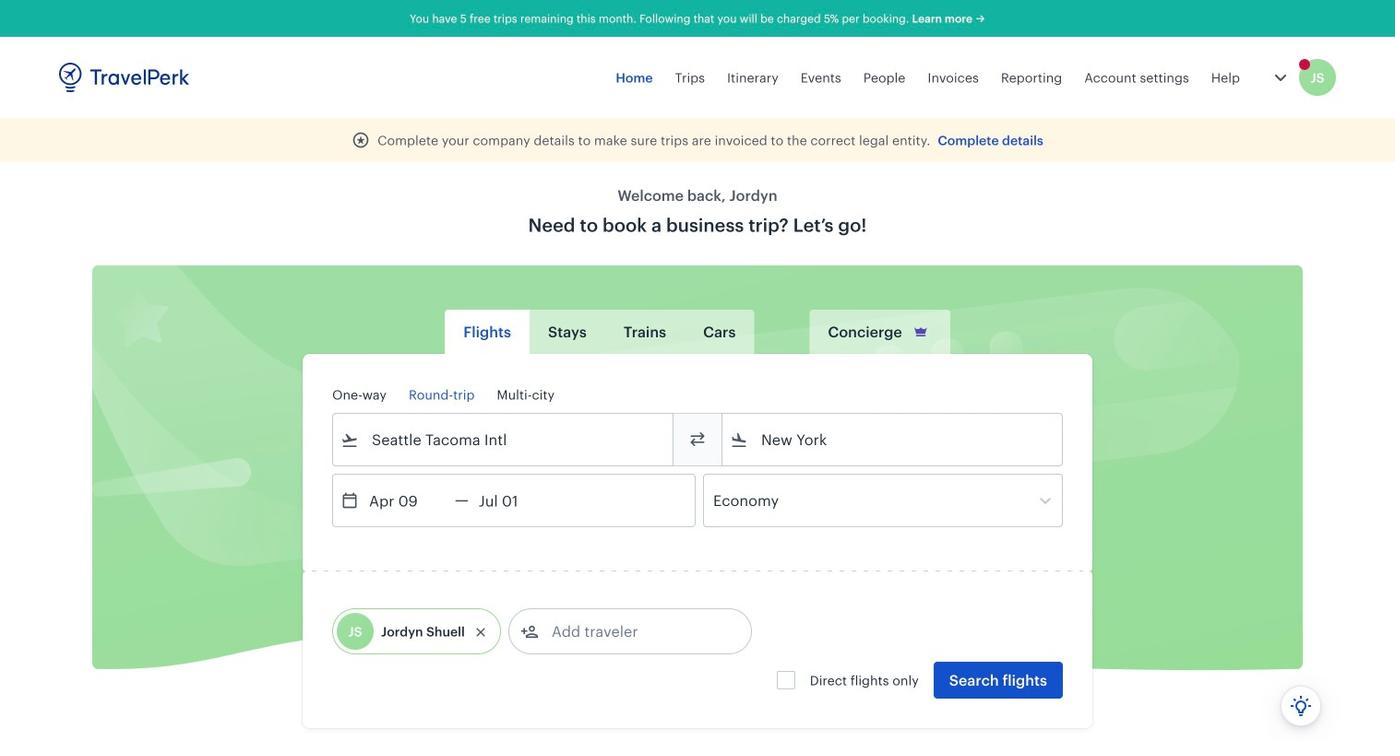 Task type: locate. For each thing, give the bounding box(es) containing it.
Depart text field
[[359, 475, 455, 527]]

Add traveler search field
[[539, 617, 731, 647]]



Task type: vqa. For each thing, say whether or not it's contained in the screenshot.
Move forward to switch to the next month. image
no



Task type: describe. For each thing, give the bounding box(es) containing it.
To search field
[[748, 425, 1038, 455]]

From search field
[[359, 425, 649, 455]]

Return text field
[[469, 475, 564, 527]]



